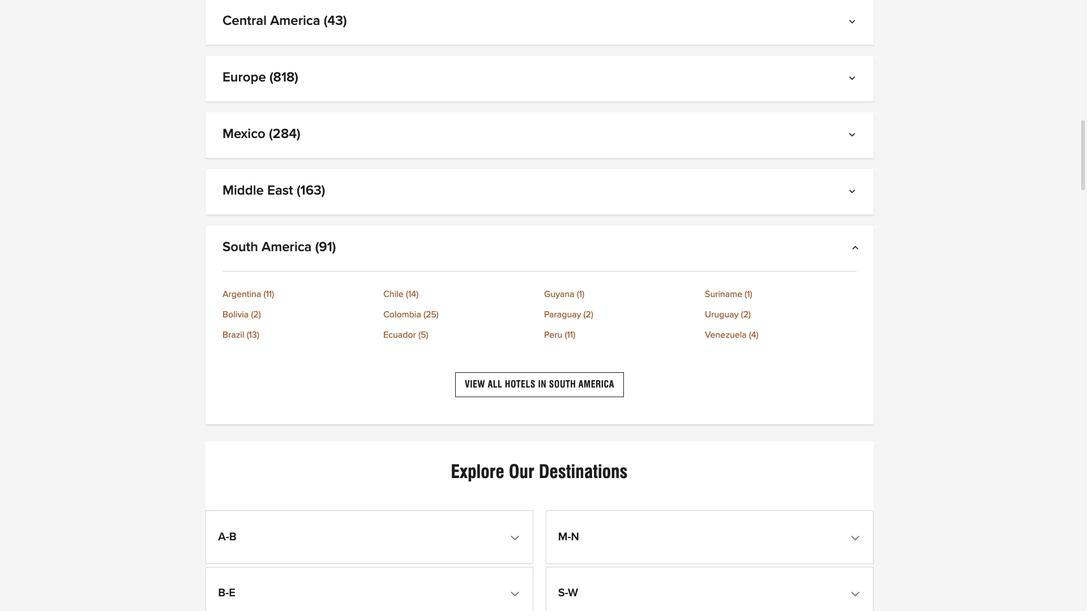 Task type: describe. For each thing, give the bounding box(es) containing it.
europe
[[223, 71, 266, 84]]

suriname (1) link
[[705, 290, 857, 299]]

paraguay (2) link
[[544, 310, 696, 319]]

all
[[488, 379, 502, 390]]

brazil (13) link
[[223, 331, 374, 340]]

explore
[[451, 461, 504, 483]]

guyana
[[544, 290, 575, 299]]

argentina
[[223, 290, 261, 299]]

colombia
[[383, 310, 421, 319]]

central
[[223, 14, 267, 28]]

view all hotels in south america
[[465, 379, 614, 390]]

our
[[509, 461, 534, 483]]

colombia (25)
[[383, 310, 439, 319]]

(2) for uruguay (2)
[[741, 310, 751, 319]]

venezuela
[[705, 331, 747, 340]]

(1) for guyana (1)
[[577, 290, 584, 299]]

uruguay (2)
[[705, 310, 751, 319]]

(2) for paraguay (2)
[[584, 310, 593, 319]]

arrow down image inside b-e link
[[513, 590, 521, 599]]

m-n link
[[549, 514, 870, 561]]

b-e link
[[209, 571, 530, 612]]

b-
[[218, 588, 229, 599]]

europe (818)
[[223, 71, 298, 84]]

(1) for suriname (1)
[[745, 290, 752, 299]]

1 horizontal spatial south
[[549, 379, 576, 390]]

paraguay
[[544, 310, 581, 319]]

2 vertical spatial america
[[579, 379, 614, 390]]

south america (91)
[[223, 241, 336, 254]]

explore our destinations
[[451, 461, 628, 483]]

(284)
[[269, 127, 301, 141]]

(14)
[[406, 290, 419, 299]]

in
[[538, 379, 547, 390]]

central america (43)
[[223, 14, 347, 28]]

w
[[568, 588, 578, 599]]

peru (11)
[[544, 331, 575, 340]]

brazil
[[223, 331, 244, 340]]

(11) for argentina (11)
[[264, 290, 274, 299]]

peru (11) link
[[544, 331, 696, 340]]

bolivia (2)
[[223, 310, 261, 319]]

suriname (1)
[[705, 290, 752, 299]]

e
[[229, 588, 235, 599]]

mexico
[[223, 127, 265, 141]]

(25)
[[424, 310, 439, 319]]

ecuador (5) link
[[383, 331, 535, 340]]

(11) for peru (11)
[[565, 331, 575, 340]]

s-w link
[[549, 571, 870, 612]]

a-b
[[218, 531, 236, 543]]



Task type: locate. For each thing, give the bounding box(es) containing it.
america
[[270, 14, 320, 28], [262, 241, 312, 254], [579, 379, 614, 390]]

a-
[[218, 531, 229, 543]]

1 horizontal spatial (1)
[[745, 290, 752, 299]]

venezuela (4)
[[705, 331, 759, 340]]

arrow down image
[[851, 189, 857, 198], [513, 534, 521, 543], [853, 590, 861, 599]]

mexico (284)
[[223, 127, 301, 141]]

arrow down image for mexico (284)
[[851, 132, 857, 141]]

peru
[[544, 331, 562, 340]]

suriname
[[705, 290, 742, 299]]

1 (1) from the left
[[577, 290, 584, 299]]

arrow down image for s-w
[[853, 590, 861, 599]]

s-w
[[558, 588, 578, 599]]

(11)
[[264, 290, 274, 299], [565, 331, 575, 340]]

(11) right 'argentina'
[[264, 290, 274, 299]]

ecuador
[[383, 331, 416, 340]]

0 horizontal spatial (11)
[[264, 290, 274, 299]]

(43)
[[324, 14, 347, 28]]

view all hotels in south america link
[[455, 373, 624, 398]]

(163)
[[297, 184, 325, 198]]

1 vertical spatial america
[[262, 241, 312, 254]]

arrow down image inside the a-b link
[[513, 534, 521, 543]]

(2) right the bolivia on the left of the page
[[251, 310, 261, 319]]

arrow down image for europe (818)
[[851, 75, 857, 84]]

uruguay
[[705, 310, 739, 319]]

chile
[[383, 290, 404, 299]]

0 vertical spatial south
[[223, 241, 258, 254]]

2 horizontal spatial (2)
[[741, 310, 751, 319]]

(4)
[[749, 331, 759, 340]]

0 horizontal spatial south
[[223, 241, 258, 254]]

1 vertical spatial south
[[549, 379, 576, 390]]

2 vertical spatial arrow down image
[[853, 590, 861, 599]]

b
[[229, 531, 236, 543]]

0 horizontal spatial (2)
[[251, 310, 261, 319]]

america left (43)
[[270, 14, 320, 28]]

b-e
[[218, 588, 235, 599]]

(1)
[[577, 290, 584, 299], [745, 290, 752, 299]]

venezuela (4) link
[[705, 331, 857, 340]]

south
[[223, 241, 258, 254], [549, 379, 576, 390]]

ecuador (5)
[[383, 331, 428, 340]]

0 vertical spatial (11)
[[264, 290, 274, 299]]

(2)
[[251, 310, 261, 319], [584, 310, 593, 319], [741, 310, 751, 319]]

(2) right paraguay
[[584, 310, 593, 319]]

(1) right suriname
[[745, 290, 752, 299]]

(1) right guyana at the top of the page
[[577, 290, 584, 299]]

arrow up image
[[851, 245, 857, 254]]

0 vertical spatial america
[[270, 14, 320, 28]]

m-
[[558, 531, 571, 543]]

argentina (11)
[[223, 290, 274, 299]]

0 horizontal spatial (1)
[[577, 290, 584, 299]]

arrow down image inside s-w 'link'
[[853, 590, 861, 599]]

s-
[[558, 588, 568, 599]]

(11) right peru
[[565, 331, 575, 340]]

(818)
[[270, 71, 298, 84]]

america right in
[[579, 379, 614, 390]]

south right in
[[549, 379, 576, 390]]

(2) for bolivia (2)
[[251, 310, 261, 319]]

arrow down image for a-b
[[513, 534, 521, 543]]

1 horizontal spatial (2)
[[584, 310, 593, 319]]

1 vertical spatial (11)
[[565, 331, 575, 340]]

south up 'argentina'
[[223, 241, 258, 254]]

america for south
[[262, 241, 312, 254]]

colombia (25) link
[[383, 310, 535, 319]]

(5)
[[418, 331, 428, 340]]

n
[[571, 531, 579, 543]]

argentina (11) link
[[223, 290, 374, 299]]

east
[[267, 184, 293, 198]]

(91)
[[315, 241, 336, 254]]

paraguay (2)
[[544, 310, 593, 319]]

(2) up (4)
[[741, 310, 751, 319]]

middle
[[223, 184, 264, 198]]

uruguay (2) link
[[705, 310, 857, 319]]

bolivia
[[223, 310, 249, 319]]

view
[[465, 379, 485, 390]]

1 (2) from the left
[[251, 310, 261, 319]]

2 (1) from the left
[[745, 290, 752, 299]]

arrow down image for central america (43)
[[851, 19, 857, 28]]

arrow down image inside the m-n link
[[853, 534, 861, 543]]

arrow down image
[[851, 19, 857, 28], [851, 75, 857, 84], [851, 132, 857, 141], [853, 534, 861, 543], [513, 590, 521, 599]]

a-b link
[[209, 514, 530, 561]]

(13)
[[247, 331, 259, 340]]

hotels
[[505, 379, 536, 390]]

m-n
[[558, 531, 579, 543]]

guyana (1)
[[544, 290, 584, 299]]

chile (14) link
[[383, 290, 535, 299]]

destinations
[[539, 461, 628, 483]]

3 (2) from the left
[[741, 310, 751, 319]]

middle east (163)
[[223, 184, 325, 198]]

chile (14)
[[383, 290, 419, 299]]

bolivia (2) link
[[223, 310, 374, 319]]

1 horizontal spatial (11)
[[565, 331, 575, 340]]

america left the (91)
[[262, 241, 312, 254]]

brazil (13)
[[223, 331, 259, 340]]

0 vertical spatial arrow down image
[[851, 189, 857, 198]]

guyana (1) link
[[544, 290, 696, 299]]

1 vertical spatial arrow down image
[[513, 534, 521, 543]]

america for central
[[270, 14, 320, 28]]

2 (2) from the left
[[584, 310, 593, 319]]



Task type: vqa. For each thing, say whether or not it's contained in the screenshot.
(25) in the bottom of the page
yes



